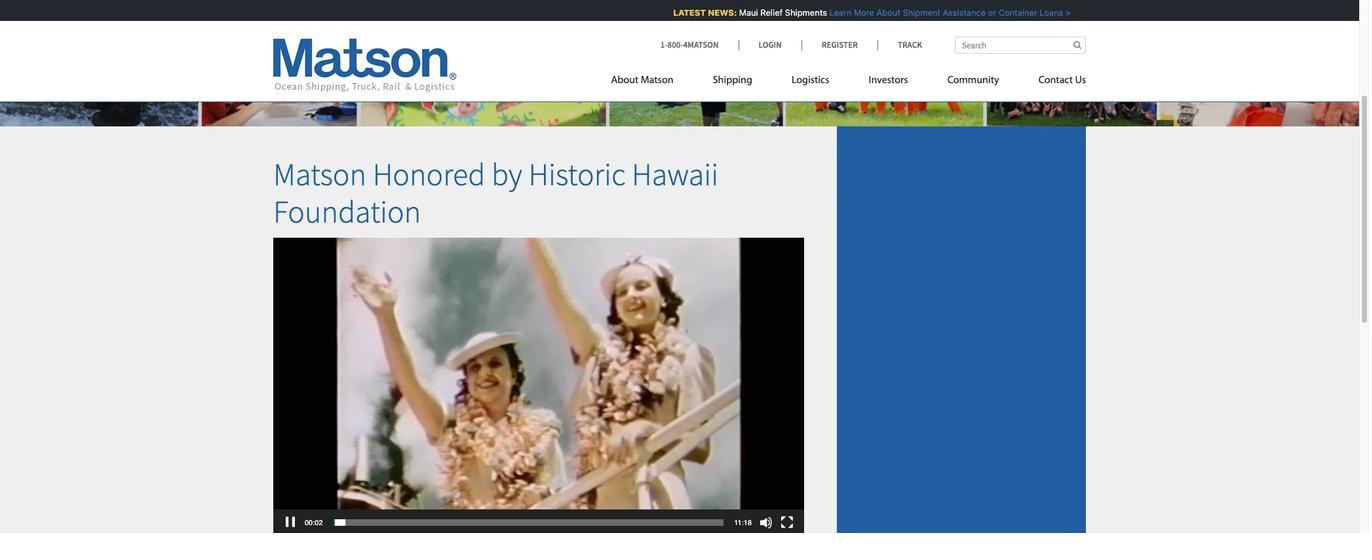 Task type: describe. For each thing, give the bounding box(es) containing it.
800-
[[668, 39, 684, 50]]

matson inside matson honored by historic hawaii foundation
[[273, 154, 367, 194]]

or
[[984, 7, 992, 18]]

community
[[948, 75, 1000, 86]]

learn
[[825, 7, 847, 18]]

Search search field
[[955, 37, 1087, 54]]

matson inside 'link'
[[641, 75, 674, 86]]

loans
[[1035, 7, 1059, 18]]

contact us link
[[1020, 69, 1087, 96]]

logistics link
[[772, 69, 850, 96]]

4matson
[[684, 39, 719, 50]]

historic
[[529, 154, 626, 194]]

hawaii
[[632, 154, 719, 194]]

search image
[[1074, 41, 1082, 49]]

contact
[[1039, 75, 1074, 86]]

relief
[[756, 7, 778, 18]]

shipping link
[[694, 69, 772, 96]]

foundation
[[273, 192, 421, 232]]

about inside 'link'
[[612, 75, 639, 86]]

investors link
[[850, 69, 928, 96]]

top menu navigation
[[612, 69, 1087, 96]]

matson honored by historic hawaii foundation
[[273, 154, 719, 232]]

latest news: maui relief shipments learn more about shipment assistance or container loans >
[[669, 7, 1067, 18]]

maui
[[735, 7, 754, 18]]

honored
[[373, 154, 485, 194]]



Task type: vqa. For each thing, say whether or not it's contained in the screenshot.
'Alaska.'
no



Task type: locate. For each thing, give the bounding box(es) containing it.
about matson link
[[612, 69, 694, 96]]

blue matson logo with ocean, shipping, truck, rail and logistics written beneath it. image
[[273, 39, 457, 92]]

section
[[821, 126, 1103, 534]]

register link
[[802, 39, 878, 50]]

1 horizontal spatial matson
[[641, 75, 674, 86]]

0 vertical spatial matson
[[641, 75, 674, 86]]

None search field
[[955, 37, 1087, 54]]

1-800-4matson link
[[661, 39, 739, 50]]

about
[[872, 7, 896, 18], [612, 75, 639, 86]]

container
[[994, 7, 1033, 18]]

investors
[[869, 75, 909, 86]]

track
[[898, 39, 923, 50]]

1 horizontal spatial about
[[872, 7, 896, 18]]

about matson
[[612, 75, 674, 86]]

matson
[[641, 75, 674, 86], [273, 154, 367, 194]]

video player application
[[273, 238, 805, 534]]

by
[[492, 154, 523, 194]]

login
[[759, 39, 782, 50]]

us
[[1076, 75, 1087, 86]]

>
[[1061, 7, 1067, 18]]

logistics
[[792, 75, 830, 86]]

1-
[[661, 39, 668, 50]]

0 vertical spatial about
[[872, 7, 896, 18]]

learn more about shipment assistance or container loans > link
[[825, 7, 1067, 18]]

track link
[[878, 39, 923, 50]]

news:
[[704, 7, 732, 18]]

community link
[[928, 69, 1020, 96]]

contact us
[[1039, 75, 1087, 86]]

1 vertical spatial about
[[612, 75, 639, 86]]

00:02
[[305, 520, 323, 528]]

latest
[[669, 7, 701, 18]]

slider
[[333, 520, 724, 527]]

shipments
[[781, 7, 823, 18]]

assistance
[[939, 7, 981, 18]]

slider inside video player application
[[333, 520, 724, 527]]

register
[[822, 39, 858, 50]]

shipping
[[713, 75, 753, 86]]

more
[[850, 7, 870, 18]]

shipment
[[898, 7, 936, 18]]

login link
[[739, 39, 802, 50]]

1-800-4matson
[[661, 39, 719, 50]]

1 vertical spatial matson
[[273, 154, 367, 194]]

matson foundation giving image
[[0, 0, 1360, 126]]

0 horizontal spatial matson
[[273, 154, 367, 194]]

11:18
[[735, 520, 752, 528]]

0 horizontal spatial about
[[612, 75, 639, 86]]



